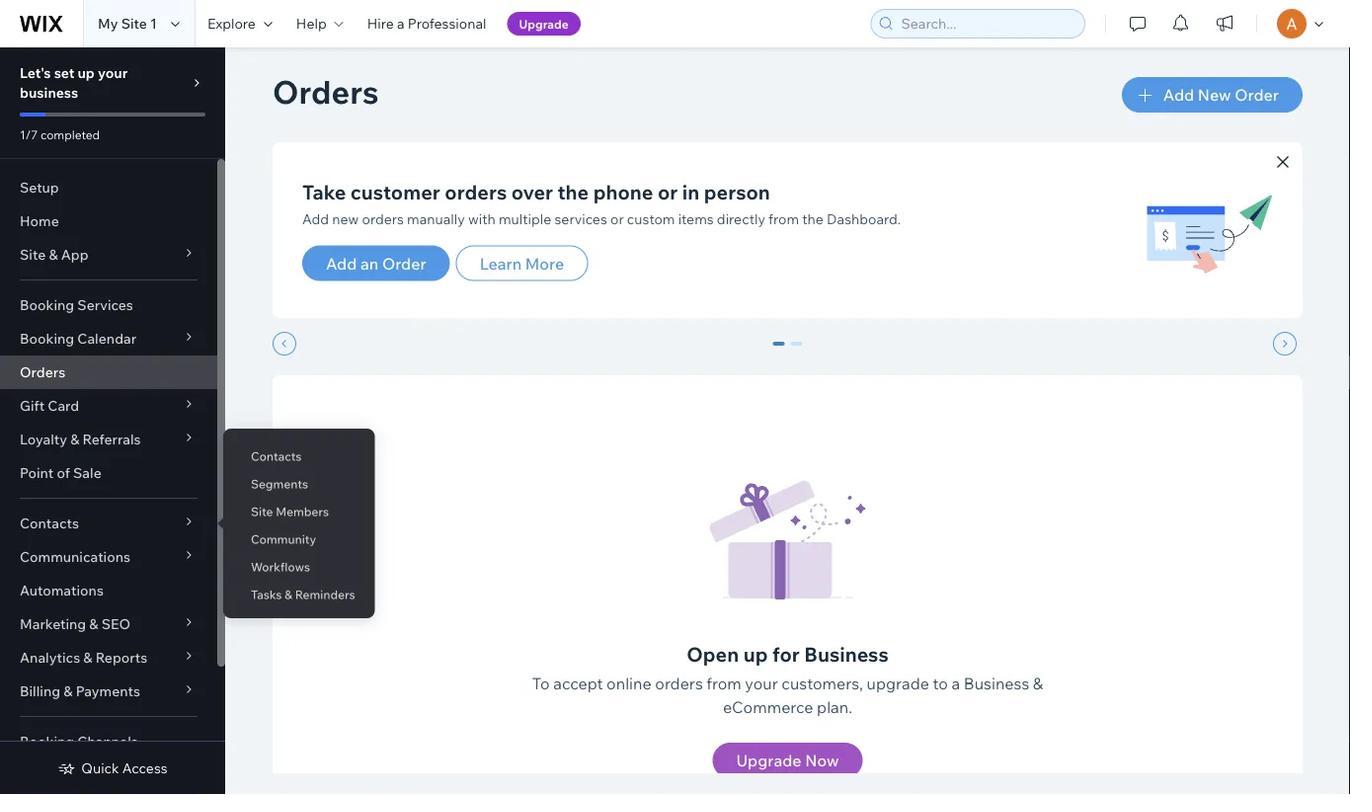 Task type: describe. For each thing, give the bounding box(es) containing it.
my
[[98, 15, 118, 32]]

1/7 completed
[[20, 127, 100, 142]]

upgrade now
[[737, 751, 840, 771]]

access
[[122, 760, 168, 777]]

learn more link
[[456, 245, 588, 281]]

upgrade now button
[[713, 743, 863, 779]]

& for referrals
[[70, 431, 79, 448]]

loyalty & referrals button
[[0, 423, 217, 457]]

payments
[[76, 683, 140, 700]]

a inside 'open up for business to accept online orders from your customers, upgrade to a business & ecommerce plan.'
[[952, 674, 961, 694]]

analytics
[[20, 649, 80, 667]]

marketing & seo
[[20, 616, 131, 633]]

add inside take customer orders over the phone or in person add new orders manually with multiple services or custom items directly from the dashboard.
[[302, 210, 329, 227]]

& inside 'open up for business to accept online orders from your customers, upgrade to a business & ecommerce plan.'
[[1034, 674, 1044, 694]]

& for reports
[[83, 649, 92, 667]]

automations link
[[0, 574, 217, 608]]

multiple
[[499, 210, 552, 227]]

over
[[512, 179, 553, 204]]

open up for business to accept online orders from your customers, upgrade to a business & ecommerce plan.
[[532, 642, 1044, 717]]

now
[[806, 751, 840, 771]]

contacts
[[20, 515, 79, 532]]

0 horizontal spatial the
[[558, 179, 589, 204]]

my site 1
[[98, 15, 157, 32]]

new
[[1198, 85, 1232, 105]]

items
[[679, 210, 714, 227]]

analytics & reports button
[[0, 641, 217, 675]]

booking calendar
[[20, 330, 137, 347]]

to
[[532, 674, 550, 694]]

1 vertical spatial business
[[964, 674, 1030, 694]]

add an order link
[[302, 245, 450, 281]]

let's set up your business
[[20, 64, 128, 101]]

quick
[[81, 760, 119, 777]]

orders inside orders link
[[20, 364, 65, 381]]

hire a professional link
[[356, 0, 499, 47]]

upgrade for upgrade now
[[737, 751, 802, 771]]

0 vertical spatial orders
[[273, 72, 379, 112]]

card
[[48, 397, 79, 415]]

add new order button
[[1122, 77, 1304, 113]]

help button
[[284, 0, 356, 47]]

to
[[933, 674, 949, 694]]

in
[[683, 179, 700, 204]]

analytics & reports
[[20, 649, 147, 667]]

learn
[[480, 253, 522, 273]]

professional
[[408, 15, 487, 32]]

contacts button
[[0, 507, 217, 541]]

1 horizontal spatial the
[[803, 210, 824, 227]]

Search... field
[[896, 10, 1079, 38]]

hire a professional
[[367, 15, 487, 32]]

seo
[[101, 616, 131, 633]]

0 1
[[775, 342, 801, 360]]

booking services
[[20, 296, 133, 314]]

gift card
[[20, 397, 79, 415]]

gift card button
[[0, 389, 217, 423]]

new
[[332, 210, 359, 227]]

communications
[[20, 548, 131, 566]]

online
[[607, 674, 652, 694]]

referrals
[[83, 431, 141, 448]]

upgrade for upgrade
[[519, 16, 569, 31]]

billing
[[20, 683, 60, 700]]

point of sale link
[[0, 457, 217, 490]]

take customer orders over the phone or in person image
[[1145, 166, 1274, 295]]

quick access button
[[58, 760, 168, 778]]

booking for booking calendar
[[20, 330, 74, 347]]

booking for booking services
[[20, 296, 74, 314]]

from inside take customer orders over the phone or in person add new orders manually with multiple services or custom items directly from the dashboard.
[[769, 210, 800, 227]]

0 horizontal spatial a
[[397, 15, 405, 32]]

setup
[[20, 179, 59, 196]]

upgrade
[[867, 674, 930, 694]]

dashboard.
[[827, 210, 902, 227]]

upgrade button
[[508, 12, 581, 36]]

orders inside 'open up for business to accept online orders from your customers, upgrade to a business & ecommerce plan.'
[[655, 674, 703, 694]]

booking services link
[[0, 289, 217, 322]]

booking calendar button
[[0, 322, 217, 356]]

hire
[[367, 15, 394, 32]]

0 vertical spatial 1
[[150, 15, 157, 32]]

automations
[[20, 582, 104, 599]]

let's
[[20, 64, 51, 82]]

custom
[[627, 210, 675, 227]]

up inside 'open up for business to accept online orders from your customers, upgrade to a business & ecommerce plan.'
[[744, 642, 768, 667]]

communications button
[[0, 541, 217, 574]]

more
[[526, 253, 565, 273]]

your inside 'open up for business to accept online orders from your customers, upgrade to a business & ecommerce plan.'
[[746, 674, 778, 694]]

& for app
[[49, 246, 58, 263]]

directly
[[717, 210, 766, 227]]

take
[[302, 179, 346, 204]]

booking for booking channels
[[20, 733, 74, 751]]



Task type: vqa. For each thing, say whether or not it's contained in the screenshot.
1/7 on the top left of the page
yes



Task type: locate. For each thing, give the bounding box(es) containing it.
& left seo
[[89, 616, 98, 633]]

booking channels
[[20, 733, 138, 751]]

1 right my
[[150, 15, 157, 32]]

from inside 'open up for business to accept online orders from your customers, upgrade to a business & ecommerce plan.'
[[707, 674, 742, 694]]

0 horizontal spatial upgrade
[[519, 16, 569, 31]]

manually
[[407, 210, 465, 227]]

your inside let's set up your business
[[98, 64, 128, 82]]

with
[[468, 210, 496, 227]]

open
[[687, 642, 739, 667]]

& inside popup button
[[83, 649, 92, 667]]

loyalty & referrals
[[20, 431, 141, 448]]

booking up 'booking calendar'
[[20, 296, 74, 314]]

add for add an order
[[326, 253, 357, 273]]

1 horizontal spatial business
[[964, 674, 1030, 694]]

site & app button
[[0, 238, 217, 272]]

the left dashboard.
[[803, 210, 824, 227]]

add left an
[[326, 253, 357, 273]]

0 vertical spatial your
[[98, 64, 128, 82]]

& for payments
[[64, 683, 73, 700]]

add
[[1164, 85, 1195, 105], [302, 210, 329, 227], [326, 253, 357, 273]]

1/7
[[20, 127, 38, 142]]

from down open
[[707, 674, 742, 694]]

person
[[704, 179, 771, 204]]

0 horizontal spatial orders
[[20, 364, 65, 381]]

booking inside dropdown button
[[20, 330, 74, 347]]

1 horizontal spatial orders
[[273, 72, 379, 112]]

add new order
[[1164, 85, 1280, 105]]

orders down help button
[[273, 72, 379, 112]]

1 horizontal spatial orders
[[445, 179, 507, 204]]

0 vertical spatial a
[[397, 15, 405, 32]]

1 vertical spatial add
[[302, 210, 329, 227]]

0 vertical spatial from
[[769, 210, 800, 227]]

business up customers,
[[805, 642, 889, 667]]

the up services
[[558, 179, 589, 204]]

orders down open
[[655, 674, 703, 694]]

2 booking from the top
[[20, 330, 74, 347]]

1 vertical spatial the
[[803, 210, 824, 227]]

0 vertical spatial add
[[1164, 85, 1195, 105]]

1 vertical spatial or
[[611, 210, 624, 227]]

marketing & seo button
[[0, 608, 217, 641]]

point
[[20, 464, 54, 482]]

loyalty
[[20, 431, 67, 448]]

business
[[20, 84, 78, 101]]

0 vertical spatial the
[[558, 179, 589, 204]]

1 horizontal spatial order
[[1236, 85, 1280, 105]]

0 horizontal spatial or
[[611, 210, 624, 227]]

1 horizontal spatial from
[[769, 210, 800, 227]]

2 vertical spatial booking
[[20, 733, 74, 751]]

app
[[61, 246, 89, 263]]

1 horizontal spatial 1
[[793, 342, 801, 360]]

2 horizontal spatial orders
[[655, 674, 703, 694]]

order for add an order
[[382, 253, 427, 273]]

from right directly
[[769, 210, 800, 227]]

1 right '0'
[[793, 342, 801, 360]]

& left app
[[49, 246, 58, 263]]

up right set on the top of the page
[[78, 64, 95, 82]]

1 horizontal spatial a
[[952, 674, 961, 694]]

& left reports
[[83, 649, 92, 667]]

1 vertical spatial a
[[952, 674, 961, 694]]

1 vertical spatial your
[[746, 674, 778, 694]]

1 vertical spatial orders
[[20, 364, 65, 381]]

& right billing
[[64, 683, 73, 700]]

0 horizontal spatial orders
[[362, 210, 404, 227]]

orders up gift card
[[20, 364, 65, 381]]

calendar
[[77, 330, 137, 347]]

upgrade
[[519, 16, 569, 31], [737, 751, 802, 771]]

order for add new order
[[1236, 85, 1280, 105]]

add down take
[[302, 210, 329, 227]]

business right to
[[964, 674, 1030, 694]]

your up ecommerce
[[746, 674, 778, 694]]

point of sale
[[20, 464, 102, 482]]

site & app
[[20, 246, 89, 263]]

customers,
[[782, 674, 864, 694]]

accept
[[554, 674, 603, 694]]

1 horizontal spatial or
[[658, 179, 678, 204]]

1 vertical spatial site
[[20, 246, 46, 263]]

a right hire
[[397, 15, 405, 32]]

business
[[805, 642, 889, 667], [964, 674, 1030, 694]]

a right to
[[952, 674, 961, 694]]

order right an
[[382, 253, 427, 273]]

0 horizontal spatial your
[[98, 64, 128, 82]]

0 vertical spatial or
[[658, 179, 678, 204]]

marketing
[[20, 616, 86, 633]]

booking down booking services
[[20, 330, 74, 347]]

add for add new order
[[1164, 85, 1195, 105]]

up inside let's set up your business
[[78, 64, 95, 82]]

0 vertical spatial upgrade
[[519, 16, 569, 31]]

sale
[[73, 464, 102, 482]]

set
[[54, 64, 74, 82]]

0 horizontal spatial order
[[382, 253, 427, 273]]

3 booking from the top
[[20, 733, 74, 751]]

ecommerce
[[723, 698, 814, 717]]

add left new
[[1164, 85, 1195, 105]]

quick access
[[81, 760, 168, 777]]

1 vertical spatial upgrade
[[737, 751, 802, 771]]

booking channels link
[[0, 725, 217, 759]]

channels
[[77, 733, 138, 751]]

or
[[658, 179, 678, 204], [611, 210, 624, 227]]

help
[[296, 15, 327, 32]]

& right loyalty
[[70, 431, 79, 448]]

learn more
[[480, 253, 565, 273]]

site down home on the top of page
[[20, 246, 46, 263]]

up
[[78, 64, 95, 82], [744, 642, 768, 667]]

orders down 'customer'
[[362, 210, 404, 227]]

your right set on the top of the page
[[98, 64, 128, 82]]

a
[[397, 15, 405, 32], [952, 674, 961, 694]]

add inside button
[[1164, 85, 1195, 105]]

upgrade left "now"
[[737, 751, 802, 771]]

&
[[49, 246, 58, 263], [70, 431, 79, 448], [89, 616, 98, 633], [83, 649, 92, 667], [1034, 674, 1044, 694], [64, 683, 73, 700]]

1 vertical spatial 1
[[793, 342, 801, 360]]

phone
[[594, 179, 654, 204]]

0 horizontal spatial up
[[78, 64, 95, 82]]

0 vertical spatial business
[[805, 642, 889, 667]]

1
[[150, 15, 157, 32], [793, 342, 801, 360]]

orders
[[445, 179, 507, 204], [362, 210, 404, 227], [655, 674, 703, 694]]

0 horizontal spatial business
[[805, 642, 889, 667]]

plan.
[[817, 698, 853, 717]]

explore
[[207, 15, 256, 32]]

take customer orders over the phone or in person add new orders manually with multiple services or custom items directly from the dashboard.
[[302, 179, 902, 227]]

0 vertical spatial booking
[[20, 296, 74, 314]]

for
[[773, 642, 800, 667]]

1 booking from the top
[[20, 296, 74, 314]]

customer
[[351, 179, 441, 204]]

sidebar element
[[0, 47, 225, 796]]

home link
[[0, 205, 217, 238]]

booking down billing
[[20, 733, 74, 751]]

2 vertical spatial orders
[[655, 674, 703, 694]]

site right my
[[121, 15, 147, 32]]

gift
[[20, 397, 45, 415]]

or left in
[[658, 179, 678, 204]]

booking
[[20, 296, 74, 314], [20, 330, 74, 347], [20, 733, 74, 751]]

1 horizontal spatial site
[[121, 15, 147, 32]]

order right new
[[1236, 85, 1280, 105]]

2 vertical spatial add
[[326, 253, 357, 273]]

reports
[[96, 649, 147, 667]]

setup link
[[0, 171, 217, 205]]

1 vertical spatial orders
[[362, 210, 404, 227]]

order
[[1236, 85, 1280, 105], [382, 253, 427, 273]]

& right to
[[1034, 674, 1044, 694]]

0 vertical spatial order
[[1236, 85, 1280, 105]]

1 horizontal spatial upgrade
[[737, 751, 802, 771]]

your
[[98, 64, 128, 82], [746, 674, 778, 694]]

0
[[775, 342, 783, 360]]

add an order
[[326, 253, 427, 273]]

site inside popup button
[[20, 246, 46, 263]]

or down phone
[[611, 210, 624, 227]]

completed
[[40, 127, 100, 142]]

billing & payments button
[[0, 675, 217, 709]]

orders up with
[[445, 179, 507, 204]]

1 vertical spatial booking
[[20, 330, 74, 347]]

orders
[[273, 72, 379, 112], [20, 364, 65, 381]]

of
[[57, 464, 70, 482]]

upgrade right professional at the top of the page
[[519, 16, 569, 31]]

1 horizontal spatial up
[[744, 642, 768, 667]]

orders link
[[0, 356, 217, 389]]

& for seo
[[89, 616, 98, 633]]

0 horizontal spatial 1
[[150, 15, 157, 32]]

1 vertical spatial order
[[382, 253, 427, 273]]

up left for
[[744, 642, 768, 667]]

0 vertical spatial site
[[121, 15, 147, 32]]

0 vertical spatial orders
[[445, 179, 507, 204]]

0 vertical spatial up
[[78, 64, 95, 82]]

0 horizontal spatial site
[[20, 246, 46, 263]]

the
[[558, 179, 589, 204], [803, 210, 824, 227]]

1 vertical spatial from
[[707, 674, 742, 694]]

1 vertical spatial up
[[744, 642, 768, 667]]

home
[[20, 212, 59, 230]]

1 horizontal spatial your
[[746, 674, 778, 694]]

0 horizontal spatial from
[[707, 674, 742, 694]]

an
[[361, 253, 379, 273]]

order inside button
[[1236, 85, 1280, 105]]

services
[[555, 210, 608, 227]]



